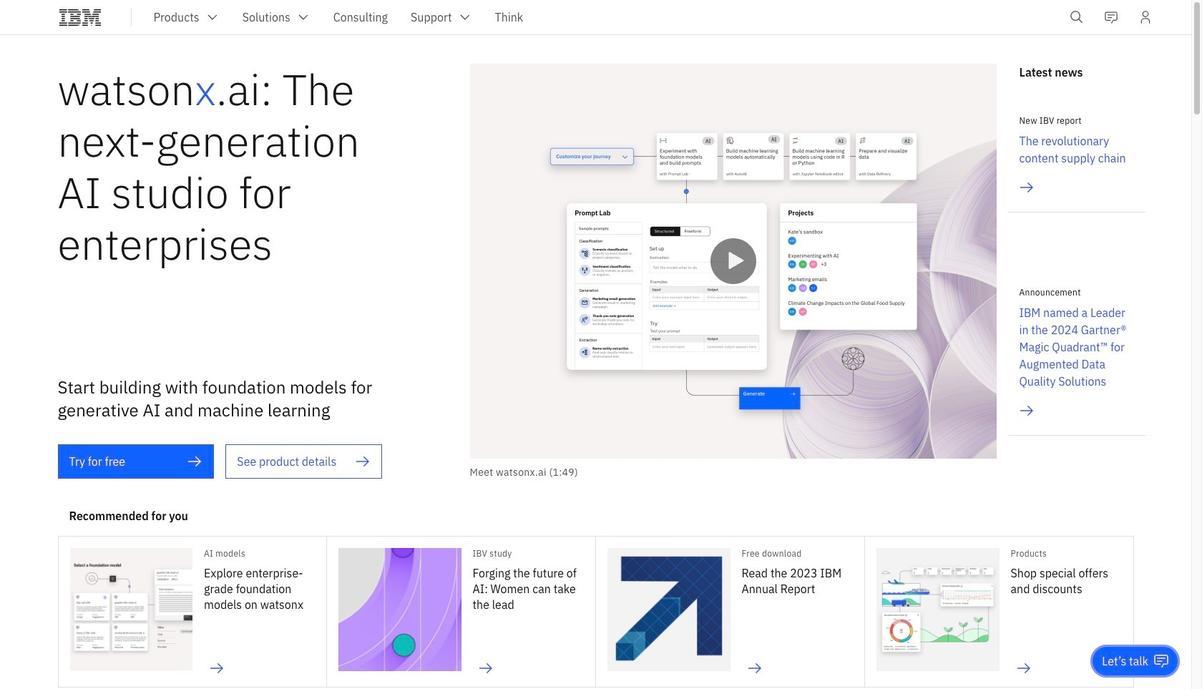 Task type: locate. For each thing, give the bounding box(es) containing it.
let's talk element
[[1102, 653, 1149, 669]]



